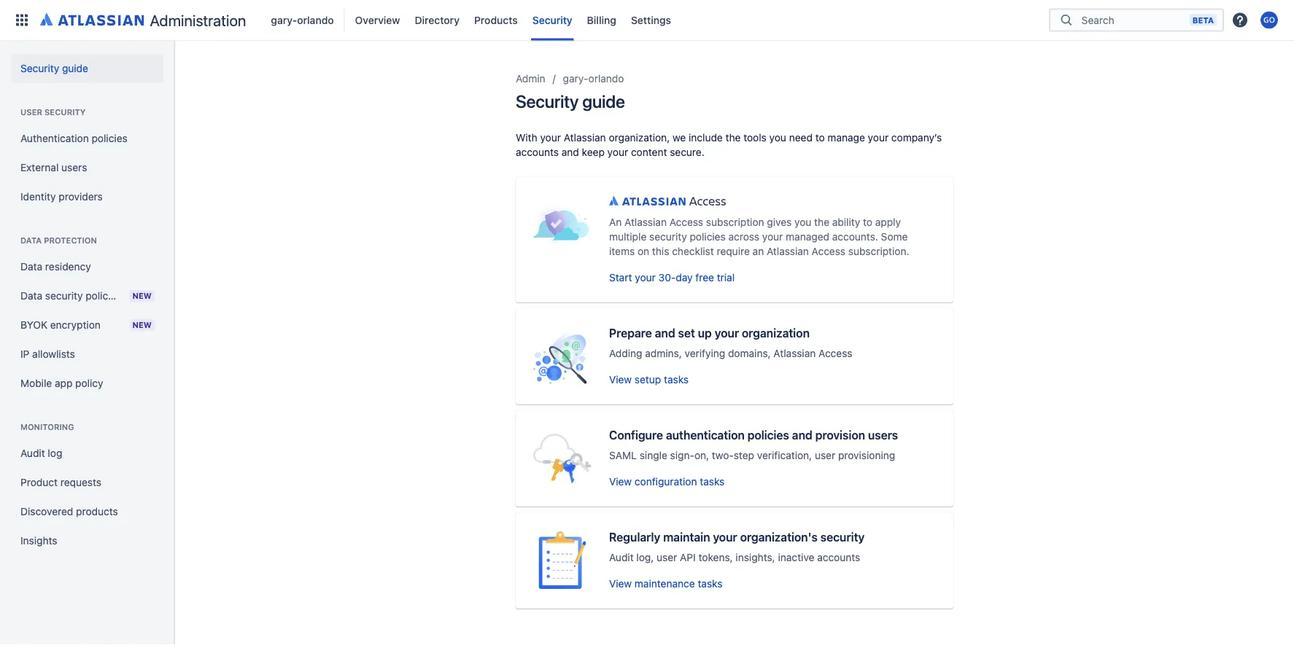 Task type: describe. For each thing, give the bounding box(es) containing it.
data security policies
[[20, 290, 122, 302]]

your inside regularly maintain your organization's security audit log, user api tokens, insights, inactive accounts
[[713, 531, 738, 545]]

view configuration tasks link
[[609, 476, 725, 488]]

configure
[[609, 429, 663, 443]]

inactive
[[778, 552, 815, 564]]

checklist
[[672, 246, 714, 258]]

audit log link
[[12, 439, 163, 469]]

view setup tasks link
[[609, 374, 689, 386]]

data residency
[[20, 261, 91, 273]]

search icon image
[[1058, 13, 1076, 27]]

to inside an atlassian access subscription gives you the ability to apply multiple security policies across your managed accounts. some items on this checklist require an atlassian access subscription.
[[863, 216, 873, 228]]

include
[[689, 132, 723, 144]]

product requests link
[[12, 469, 163, 498]]

admin link
[[516, 70, 546, 88]]

content
[[631, 146, 667, 158]]

atlassian up multiple
[[625, 216, 667, 228]]

beta
[[1193, 15, 1214, 25]]

authentication
[[666, 429, 745, 443]]

an
[[753, 246, 764, 258]]

an atlassian access subscription gives you the ability to apply multiple security policies across your managed accounts. some items on this checklist require an atlassian access subscription.
[[609, 216, 910, 258]]

admins,
[[645, 348, 682, 360]]

identity
[[20, 191, 56, 203]]

policy
[[75, 378, 103, 390]]

1 vertical spatial gary-orlando link
[[563, 70, 624, 88]]

users inside 'external users' link
[[61, 162, 87, 174]]

organization,
[[609, 132, 670, 144]]

the for include
[[726, 132, 741, 144]]

verification,
[[757, 450, 812, 462]]

log
[[48, 448, 62, 460]]

provisioning
[[839, 450, 896, 462]]

0 vertical spatial access
[[670, 216, 704, 228]]

data residency link
[[12, 253, 163, 282]]

30-
[[659, 272, 676, 284]]

and inside configure authentication policies and provision users saml single sign-on, two-step verification, user provisioning
[[792, 429, 813, 443]]

encryption
[[50, 319, 101, 331]]

view for regularly maintain your organization's security
[[609, 578, 632, 590]]

allowlists
[[32, 348, 75, 361]]

security up byok encryption
[[45, 290, 83, 302]]

view for prepare and set up your organization
[[609, 374, 632, 386]]

external users link
[[12, 153, 163, 182]]

tools
[[744, 132, 767, 144]]

prepare
[[609, 327, 652, 340]]

some
[[881, 231, 908, 243]]

protection
[[44, 236, 97, 246]]

policies inside an atlassian access subscription gives you the ability to apply multiple security policies across your managed accounts. some items on this checklist require an atlassian access subscription.
[[690, 231, 726, 243]]

and inside prepare and set up your organization adding admins, verifying domains, atlassian access
[[655, 327, 676, 340]]

you inside an atlassian access subscription gives you the ability to apply multiple security policies across your managed accounts. some items on this checklist require an atlassian access subscription.
[[795, 216, 812, 228]]

external users
[[20, 162, 87, 174]]

atlassian access image
[[609, 196, 726, 206]]

0 horizontal spatial security guide
[[20, 62, 88, 74]]

external
[[20, 162, 59, 174]]

your inside an atlassian access subscription gives you the ability to apply multiple security policies across your managed accounts. some items on this checklist require an atlassian access subscription.
[[763, 231, 783, 243]]

accounts.
[[833, 231, 879, 243]]

mobile
[[20, 378, 52, 390]]

items
[[609, 246, 635, 258]]

1 horizontal spatial security guide
[[516, 91, 625, 112]]

set
[[678, 327, 695, 340]]

policies down data residency link
[[86, 290, 122, 302]]

view maintenance tasks link
[[609, 578, 723, 590]]

settings link
[[627, 8, 676, 32]]

this
[[652, 246, 670, 258]]

two-
[[712, 450, 734, 462]]

tasks for authentication
[[700, 476, 725, 488]]

your inside prepare and set up your organization adding admins, verifying domains, atlassian access
[[715, 327, 739, 340]]

atlassian down managed
[[767, 246, 809, 258]]

toggle navigation image
[[161, 58, 193, 88]]

data for data protection
[[20, 236, 42, 246]]

new for byok encryption
[[132, 321, 152, 330]]

authentication policies
[[20, 132, 128, 145]]

free
[[696, 272, 714, 284]]

admin
[[516, 73, 546, 85]]

require
[[717, 246, 750, 258]]

configuration
[[635, 476, 697, 488]]

user
[[20, 108, 42, 117]]

your inside button
[[635, 272, 656, 284]]

domains,
[[728, 348, 771, 360]]

single
[[640, 450, 668, 462]]

atlassian inside prepare and set up your organization adding admins, verifying domains, atlassian access
[[774, 348, 816, 360]]

ability
[[833, 216, 861, 228]]

organization
[[742, 327, 810, 340]]

manage
[[828, 132, 865, 144]]

sign-
[[670, 450, 695, 462]]

product requests
[[20, 477, 101, 489]]

audit inside regularly maintain your organization's security audit log, user api tokens, insights, inactive accounts
[[609, 552, 634, 564]]

your right keep in the top left of the page
[[608, 146, 629, 158]]

app
[[55, 378, 73, 390]]

ip allowlists link
[[12, 340, 163, 369]]

subscription.
[[849, 246, 910, 258]]

setup
[[635, 374, 661, 386]]

administration banner
[[0, 0, 1295, 41]]

insights link
[[12, 527, 163, 556]]

directory link
[[411, 8, 464, 32]]

mobile app policy
[[20, 378, 103, 390]]

api
[[680, 552, 696, 564]]

gary-orlando for the bottommost gary-orlando "link"
[[563, 73, 624, 85]]

step
[[734, 450, 755, 462]]

discovered
[[20, 506, 73, 518]]

users inside configure authentication policies and provision users saml single sign-on, two-step verification, user provisioning
[[868, 429, 899, 443]]

maintenance
[[635, 578, 695, 590]]

administration link
[[35, 8, 252, 32]]

with your atlassian organization, we include the tools you need to manage your company's accounts and keep your content secure.
[[516, 132, 942, 158]]



Task type: locate. For each thing, give the bounding box(es) containing it.
your
[[540, 132, 561, 144], [868, 132, 889, 144], [608, 146, 629, 158], [763, 231, 783, 243], [635, 272, 656, 284], [715, 327, 739, 340], [713, 531, 738, 545]]

1 horizontal spatial gary-orlando link
[[563, 70, 624, 88]]

apply
[[876, 216, 901, 228]]

your right up
[[715, 327, 739, 340]]

verifying
[[685, 348, 726, 360]]

data up byok
[[20, 290, 42, 302]]

1 horizontal spatial gary-
[[563, 73, 589, 85]]

1 horizontal spatial orlando
[[589, 73, 624, 85]]

view for configure authentication policies and provision users
[[609, 476, 632, 488]]

and up admins,
[[655, 327, 676, 340]]

authentication policies link
[[12, 124, 163, 153]]

security right organization's at the bottom right
[[821, 531, 865, 545]]

1 vertical spatial security guide
[[516, 91, 625, 112]]

to
[[816, 132, 825, 144], [863, 216, 873, 228]]

view down saml
[[609, 476, 632, 488]]

you inside with your atlassian organization, we include the tools you need to manage your company's accounts and keep your content secure.
[[770, 132, 787, 144]]

security up user
[[20, 62, 59, 74]]

security guide link
[[12, 54, 163, 83]]

security inside an atlassian access subscription gives you the ability to apply multiple security policies across your managed accounts. some items on this checklist require an atlassian access subscription.
[[650, 231, 687, 243]]

0 vertical spatial gary-orlando
[[271, 14, 334, 26]]

and up verification,
[[792, 429, 813, 443]]

1 vertical spatial gary-orlando
[[563, 73, 624, 85]]

configure authentication policies and provision users saml single sign-on, two-step verification, user provisioning
[[609, 429, 899, 462]]

orlando
[[297, 14, 334, 26], [589, 73, 624, 85]]

regularly
[[609, 531, 661, 545]]

users down authentication policies
[[61, 162, 87, 174]]

your right 'with'
[[540, 132, 561, 144]]

policies inside 'link'
[[92, 132, 128, 145]]

data left the residency
[[20, 261, 42, 273]]

2 vertical spatial access
[[819, 348, 853, 360]]

to right need
[[816, 132, 825, 144]]

byok
[[20, 319, 47, 331]]

1 vertical spatial access
[[812, 246, 846, 258]]

0 vertical spatial guide
[[62, 62, 88, 74]]

global navigation element
[[9, 0, 1050, 41]]

insights
[[20, 535, 57, 547]]

1 vertical spatial data
[[20, 261, 42, 273]]

0 horizontal spatial and
[[562, 146, 579, 158]]

trial
[[717, 272, 735, 284]]

policies up 'external users' link
[[92, 132, 128, 145]]

start your 30-day free trial
[[609, 272, 735, 284]]

access inside prepare and set up your organization adding admins, verifying domains, atlassian access
[[819, 348, 853, 360]]

accounts inside regularly maintain your organization's security audit log, user api tokens, insights, inactive accounts
[[818, 552, 861, 564]]

billing link
[[583, 8, 621, 32]]

2 vertical spatial and
[[792, 429, 813, 443]]

1 vertical spatial tasks
[[700, 476, 725, 488]]

0 vertical spatial view
[[609, 374, 632, 386]]

tasks for maintain
[[698, 578, 723, 590]]

Search field
[[1078, 7, 1190, 33]]

view maintenance tasks
[[609, 578, 723, 590]]

view left the maintenance
[[609, 578, 632, 590]]

2 vertical spatial data
[[20, 290, 42, 302]]

to inside with your atlassian organization, we include the tools you need to manage your company's accounts and keep your content secure.
[[816, 132, 825, 144]]

maintain
[[664, 531, 710, 545]]

keep
[[582, 146, 605, 158]]

1 vertical spatial gary-
[[563, 73, 589, 85]]

orlando left overview
[[297, 14, 334, 26]]

residency
[[45, 261, 91, 273]]

discovered products
[[20, 506, 118, 518]]

accounts
[[516, 146, 559, 158], [818, 552, 861, 564]]

1 horizontal spatial and
[[655, 327, 676, 340]]

new down data residency link
[[132, 292, 152, 301]]

data for data residency
[[20, 261, 42, 273]]

security guide
[[20, 62, 88, 74], [516, 91, 625, 112]]

data for data security policies
[[20, 290, 42, 302]]

discovered products link
[[12, 498, 163, 527]]

0 vertical spatial user
[[815, 450, 836, 462]]

0 horizontal spatial audit
[[20, 448, 45, 460]]

user down provision
[[815, 450, 836, 462]]

atlassian
[[564, 132, 606, 144], [625, 216, 667, 228], [767, 246, 809, 258], [774, 348, 816, 360]]

view down adding
[[609, 374, 632, 386]]

tasks for and
[[664, 374, 689, 386]]

0 horizontal spatial you
[[770, 132, 787, 144]]

gary-orlando for gary-orlando "link" within the global navigation element
[[271, 14, 334, 26]]

orlando for gary-orlando "link" within the global navigation element
[[297, 14, 334, 26]]

company's
[[892, 132, 942, 144]]

1 vertical spatial orlando
[[589, 73, 624, 85]]

products
[[76, 506, 118, 518]]

security inside security guide link
[[20, 62, 59, 74]]

security up this
[[650, 231, 687, 243]]

up
[[698, 327, 712, 340]]

atlassian up keep in the top left of the page
[[564, 132, 606, 144]]

identity providers link
[[12, 182, 163, 212]]

need
[[790, 132, 813, 144]]

security guide down admin link at top
[[516, 91, 625, 112]]

byok encryption
[[20, 319, 101, 331]]

accounts inside with your atlassian organization, we include the tools you need to manage your company's accounts and keep your content secure.
[[516, 146, 559, 158]]

0 horizontal spatial orlando
[[297, 14, 334, 26]]

2 vertical spatial view
[[609, 578, 632, 590]]

settings
[[631, 14, 671, 26]]

multiple
[[609, 231, 647, 243]]

security up authentication policies
[[45, 108, 86, 117]]

orlando down billing link
[[589, 73, 624, 85]]

appswitcher icon image
[[13, 11, 31, 29]]

saml
[[609, 450, 637, 462]]

user inside configure authentication policies and provision users saml single sign-on, two-step verification, user provisioning
[[815, 450, 836, 462]]

gary- for the bottommost gary-orlando "link"
[[563, 73, 589, 85]]

providers
[[59, 191, 103, 203]]

to up accounts.
[[863, 216, 873, 228]]

1 horizontal spatial guide
[[583, 91, 625, 112]]

1 vertical spatial security
[[20, 62, 59, 74]]

tasks right setup
[[664, 374, 689, 386]]

accounts down 'with'
[[516, 146, 559, 158]]

products
[[474, 14, 518, 26]]

2 new from the top
[[132, 321, 152, 330]]

users up the provisioning
[[868, 429, 899, 443]]

user inside regularly maintain your organization's security audit log, user api tokens, insights, inactive accounts
[[657, 552, 678, 564]]

view
[[609, 374, 632, 386], [609, 476, 632, 488], [609, 578, 632, 590]]

1 horizontal spatial user
[[815, 450, 836, 462]]

orlando inside global navigation element
[[297, 14, 334, 26]]

audit
[[20, 448, 45, 460], [609, 552, 634, 564]]

0 vertical spatial tasks
[[664, 374, 689, 386]]

and left keep in the top left of the page
[[562, 146, 579, 158]]

log,
[[637, 552, 654, 564]]

the for you
[[815, 216, 830, 228]]

security inside security link
[[533, 14, 573, 26]]

gary-orlando link inside global navigation element
[[267, 8, 338, 32]]

orlando for the bottommost gary-orlando "link"
[[589, 73, 624, 85]]

the inside an atlassian access subscription gives you the ability to apply multiple security policies across your managed accounts. some items on this checklist require an atlassian access subscription.
[[815, 216, 830, 228]]

gives
[[767, 216, 792, 228]]

gary- for gary-orlando "link" within the global navigation element
[[271, 14, 297, 26]]

0 vertical spatial the
[[726, 132, 741, 144]]

1 vertical spatial to
[[863, 216, 873, 228]]

2 vertical spatial security
[[516, 91, 579, 112]]

2 vertical spatial tasks
[[698, 578, 723, 590]]

an
[[609, 216, 622, 228]]

gary-orlando inside "link"
[[271, 14, 334, 26]]

0 horizontal spatial user
[[657, 552, 678, 564]]

organization's
[[740, 531, 818, 545]]

accounts right inactive at bottom right
[[818, 552, 861, 564]]

0 horizontal spatial gary-
[[271, 14, 297, 26]]

new up ip allowlists "link"
[[132, 321, 152, 330]]

on,
[[695, 450, 709, 462]]

1 data from the top
[[20, 236, 42, 246]]

we
[[673, 132, 686, 144]]

view setup tasks
[[609, 374, 689, 386]]

1 view from the top
[[609, 374, 632, 386]]

you up managed
[[795, 216, 812, 228]]

policies inside configure authentication policies and provision users saml single sign-on, two-step verification, user provisioning
[[748, 429, 790, 443]]

0 vertical spatial gary-
[[271, 14, 297, 26]]

1 vertical spatial you
[[795, 216, 812, 228]]

tasks down tokens,
[[698, 578, 723, 590]]

0 vertical spatial gary-orlando link
[[267, 8, 338, 32]]

guide up 'user security' on the top of the page
[[62, 62, 88, 74]]

1 horizontal spatial you
[[795, 216, 812, 228]]

1 vertical spatial the
[[815, 216, 830, 228]]

your down gives
[[763, 231, 783, 243]]

0 horizontal spatial users
[[61, 162, 87, 174]]

0 vertical spatial security
[[533, 14, 573, 26]]

subscription
[[706, 216, 765, 228]]

the left tools
[[726, 132, 741, 144]]

ip allowlists
[[20, 348, 75, 361]]

0 vertical spatial users
[[61, 162, 87, 174]]

adding
[[609, 348, 643, 360]]

data protection
[[20, 236, 97, 246]]

user security
[[20, 108, 86, 117]]

the inside with your atlassian organization, we include the tools you need to manage your company's accounts and keep your content secure.
[[726, 132, 741, 144]]

guide up organization,
[[583, 91, 625, 112]]

users
[[61, 162, 87, 174], [868, 429, 899, 443]]

0 vertical spatial new
[[132, 292, 152, 301]]

0 vertical spatial audit
[[20, 448, 45, 460]]

1 vertical spatial guide
[[583, 91, 625, 112]]

policies up the checklist at right
[[690, 231, 726, 243]]

directory
[[415, 14, 460, 26]]

secure.
[[670, 146, 705, 158]]

2 view from the top
[[609, 476, 632, 488]]

0 vertical spatial accounts
[[516, 146, 559, 158]]

your left "30-"
[[635, 272, 656, 284]]

security inside regularly maintain your organization's security audit log, user api tokens, insights, inactive accounts
[[821, 531, 865, 545]]

atlassian inside with your atlassian organization, we include the tools you need to manage your company's accounts and keep your content secure.
[[564, 132, 606, 144]]

0 horizontal spatial the
[[726, 132, 741, 144]]

and inside with your atlassian organization, we include the tools you need to manage your company's accounts and keep your content secure.
[[562, 146, 579, 158]]

data
[[20, 236, 42, 246], [20, 261, 42, 273], [20, 290, 42, 302]]

ip
[[20, 348, 29, 361]]

3 view from the top
[[609, 578, 632, 590]]

overview
[[355, 14, 400, 26]]

new for data security policies
[[132, 292, 152, 301]]

provision
[[816, 429, 866, 443]]

audit left log,
[[609, 552, 634, 564]]

gary-orlando link
[[267, 8, 338, 32], [563, 70, 624, 88]]

1 new from the top
[[132, 292, 152, 301]]

0 horizontal spatial guide
[[62, 62, 88, 74]]

atlassian image
[[40, 10, 144, 28], [40, 10, 144, 28]]

0 vertical spatial and
[[562, 146, 579, 158]]

1 horizontal spatial the
[[815, 216, 830, 228]]

1 horizontal spatial accounts
[[818, 552, 861, 564]]

1 vertical spatial users
[[868, 429, 899, 443]]

policies
[[92, 132, 128, 145], [690, 231, 726, 243], [86, 290, 122, 302], [748, 429, 790, 443]]

0 vertical spatial security guide
[[20, 62, 88, 74]]

account image
[[1261, 11, 1279, 29]]

1 horizontal spatial gary-orlando
[[563, 73, 624, 85]]

tokens,
[[699, 552, 733, 564]]

security guide up 'user security' on the top of the page
[[20, 62, 88, 74]]

data up data residency
[[20, 236, 42, 246]]

monitoring
[[20, 423, 74, 432]]

security down admin link at top
[[516, 91, 579, 112]]

0 vertical spatial orlando
[[297, 14, 334, 26]]

insights,
[[736, 552, 776, 564]]

with
[[516, 132, 538, 144]]

0 vertical spatial data
[[20, 236, 42, 246]]

0 vertical spatial to
[[816, 132, 825, 144]]

the up managed
[[815, 216, 830, 228]]

0 horizontal spatial accounts
[[516, 146, 559, 158]]

policies up verification,
[[748, 429, 790, 443]]

0 horizontal spatial to
[[816, 132, 825, 144]]

0 vertical spatial you
[[770, 132, 787, 144]]

tasks
[[664, 374, 689, 386], [700, 476, 725, 488], [698, 578, 723, 590]]

0 horizontal spatial gary-orlando
[[271, 14, 334, 26]]

security link
[[528, 8, 577, 32]]

2 horizontal spatial and
[[792, 429, 813, 443]]

1 horizontal spatial users
[[868, 429, 899, 443]]

help icon image
[[1232, 11, 1249, 29]]

gary- inside global navigation element
[[271, 14, 297, 26]]

1 vertical spatial user
[[657, 552, 678, 564]]

your up tokens,
[[713, 531, 738, 545]]

0 horizontal spatial gary-orlando link
[[267, 8, 338, 32]]

1 vertical spatial new
[[132, 321, 152, 330]]

1 vertical spatial and
[[655, 327, 676, 340]]

user
[[815, 450, 836, 462], [657, 552, 678, 564]]

1 vertical spatial view
[[609, 476, 632, 488]]

tasks down on,
[[700, 476, 725, 488]]

2 data from the top
[[20, 261, 42, 273]]

your right manage
[[868, 132, 889, 144]]

1 vertical spatial accounts
[[818, 552, 861, 564]]

atlassian down organization
[[774, 348, 816, 360]]

user left api
[[657, 552, 678, 564]]

you right tools
[[770, 132, 787, 144]]

across
[[729, 231, 760, 243]]

1 vertical spatial audit
[[609, 552, 634, 564]]

security left billing
[[533, 14, 573, 26]]

1 horizontal spatial audit
[[609, 552, 634, 564]]

audit left log
[[20, 448, 45, 460]]

3 data from the top
[[20, 290, 42, 302]]

1 horizontal spatial to
[[863, 216, 873, 228]]



Task type: vqa. For each thing, say whether or not it's contained in the screenshot.
Sandbox
no



